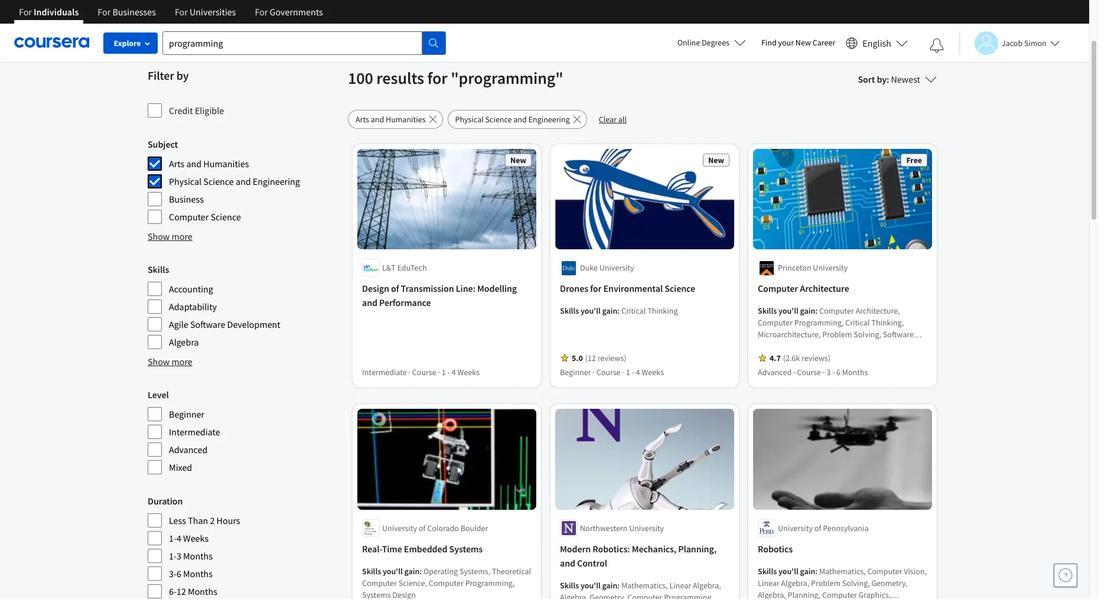 Task type: vqa. For each thing, say whether or not it's contained in the screenshot.
Agile Software Development
yes



Task type: locate. For each thing, give the bounding box(es) containing it.
3 up 3-
[[177, 550, 181, 562]]

by right the 'sort'
[[877, 73, 887, 85]]

1 show from the top
[[148, 231, 170, 242]]

subject
[[148, 138, 178, 150]]

1 1- from the top
[[169, 533, 177, 544]]

2 horizontal spatial weeks
[[642, 367, 664, 378]]

1 horizontal spatial arts
[[356, 114, 369, 125]]

1 vertical spatial 6
[[177, 568, 181, 580]]

arts down 100
[[356, 114, 369, 125]]

programming,
[[795, 318, 844, 328], [466, 578, 515, 589]]

physical science and engineering button
[[448, 110, 587, 129]]

months down 3-6 months
[[188, 586, 217, 598]]

0 vertical spatial for
[[428, 67, 448, 89]]

: left newest on the top right
[[887, 73, 890, 85]]

for for businesses
[[98, 6, 111, 18]]

2 horizontal spatial course
[[797, 367, 822, 378]]

1 vertical spatial arts
[[169, 158, 185, 170]]

1 horizontal spatial intermediate
[[362, 367, 407, 378]]

advanced inside level group
[[169, 444, 208, 456]]

drones
[[560, 283, 589, 295]]

design
[[362, 283, 389, 295], [393, 590, 416, 599]]

1 vertical spatial show
[[148, 356, 170, 368]]

0 horizontal spatial 4
[[177, 533, 181, 544]]

months up 3-6 months
[[183, 550, 213, 562]]

2 for from the left
[[98, 6, 111, 18]]

coursera image
[[14, 33, 89, 52]]

university up robotics
[[778, 523, 813, 534]]

3 down software-
[[827, 367, 831, 378]]

you'll down drones on the right top of the page
[[581, 306, 601, 316]]

operating
[[424, 566, 458, 577]]

systems inside operating systems, theoretical computer science, computer programming, systems design
[[362, 590, 391, 599]]

weeks for beginner · course · 1 - 4 weeks
[[642, 367, 664, 378]]

1 vertical spatial beginner
[[169, 408, 205, 420]]

humanities down results
[[386, 114, 426, 125]]

computer left science,
[[362, 578, 397, 589]]

1 horizontal spatial physical science and engineering
[[455, 114, 570, 125]]

engineering inside computer architecture, computer programming, critical thinking, microarchitecture, problem solving, software architecture, software-defined networking, system software, software engineering
[[852, 353, 894, 364]]

find your new career
[[762, 37, 836, 48]]

university up mechanics,
[[630, 523, 664, 534]]

show down business in the top left of the page
[[148, 231, 170, 242]]

you'll down control
[[581, 580, 601, 591]]

northwestern
[[580, 523, 628, 534]]

science
[[486, 114, 512, 125], [204, 176, 234, 187], [211, 211, 241, 223], [665, 283, 696, 295]]

edutech
[[398, 263, 427, 273]]

computer down computer architecture link
[[820, 306, 855, 316]]

0 vertical spatial 6
[[837, 367, 841, 378]]

0 vertical spatial critical
[[622, 306, 646, 316]]

0 vertical spatial arts
[[356, 114, 369, 125]]

physical up business in the top left of the page
[[169, 176, 202, 187]]

3 for from the left
[[175, 6, 188, 18]]

1 show more from the top
[[148, 231, 193, 242]]

1 vertical spatial critical
[[846, 318, 870, 328]]

physical science and engineering
[[455, 114, 570, 125], [169, 176, 300, 187]]

0 vertical spatial arts and humanities
[[356, 114, 426, 125]]

arts down "subject"
[[169, 158, 185, 170]]

1 horizontal spatial arts and humanities
[[356, 114, 426, 125]]

for right results
[[428, 67, 448, 89]]

physical science and engineering up computer science
[[169, 176, 300, 187]]

of up the real-time embedded systems
[[419, 523, 426, 534]]

1-
[[169, 533, 177, 544], [169, 550, 177, 562]]

months for 6-12 months
[[188, 586, 217, 598]]

your
[[779, 37, 794, 48]]

computer down business in the top left of the page
[[169, 211, 209, 223]]

and inside "modern robotics:  mechanics, planning, and control"
[[560, 557, 576, 569]]

1 more from the top
[[172, 231, 193, 242]]

100
[[348, 67, 373, 89]]

1- for 3
[[169, 550, 177, 562]]

arts inside subject group
[[169, 158, 185, 170]]

1 vertical spatial physical science and engineering
[[169, 176, 300, 187]]

operating systems, theoretical computer science, computer programming, systems design
[[362, 566, 531, 599]]

duration
[[148, 495, 183, 507]]

software down adaptability
[[190, 319, 225, 330]]

1 horizontal spatial weeks
[[458, 367, 480, 378]]

beginner
[[560, 367, 591, 378], [169, 408, 205, 420]]

subject group
[[148, 137, 341, 225]]

humanities inside subject group
[[204, 158, 249, 170]]

months up 6-12 months
[[183, 568, 213, 580]]

1 vertical spatial design
[[393, 590, 416, 599]]

arts and humanities inside subject group
[[169, 158, 249, 170]]

you'll down robotics
[[779, 566, 799, 577]]

0 vertical spatial humanities
[[386, 114, 426, 125]]

0 vertical spatial show
[[148, 231, 170, 242]]

gain down drones for environmental science
[[603, 306, 618, 316]]

4 for from the left
[[255, 6, 268, 18]]

2 more from the top
[[172, 356, 193, 368]]

1 horizontal spatial 4
[[452, 367, 456, 378]]

1 horizontal spatial reviews)
[[802, 353, 831, 364]]

5.0 (12 reviews)
[[572, 353, 627, 364]]

for left universities
[[175, 6, 188, 18]]

intermediate inside level group
[[169, 426, 220, 438]]

skills inside group
[[148, 264, 169, 275]]

skills
[[148, 264, 169, 275], [560, 306, 579, 316], [758, 306, 777, 316], [362, 566, 381, 577], [758, 566, 777, 577], [560, 580, 579, 591]]

0 vertical spatial design
[[362, 283, 389, 295]]

for
[[428, 67, 448, 89], [591, 283, 602, 295]]

weeks inside duration group
[[183, 533, 209, 544]]

modern robotics:  mechanics, planning, and control
[[560, 543, 717, 569]]

programming, inside operating systems, theoretical computer science, computer programming, systems design
[[466, 578, 515, 589]]

level group
[[148, 388, 341, 475]]

1 horizontal spatial new
[[709, 155, 725, 165]]

0 horizontal spatial physical science and engineering
[[169, 176, 300, 187]]

1 horizontal spatial software
[[820, 353, 850, 364]]

university up drones for environmental science
[[600, 263, 635, 273]]

1 vertical spatial advanced
[[169, 444, 208, 456]]

0 horizontal spatial physical
[[169, 176, 202, 187]]

and inside design of transmission line: modelling and performance
[[362, 297, 378, 309]]

thinking
[[648, 306, 678, 316]]

more
[[172, 231, 193, 242], [172, 356, 193, 368]]

1 vertical spatial intermediate
[[169, 426, 220, 438]]

gain for robotics
[[801, 566, 816, 577]]

0 horizontal spatial beginner
[[169, 408, 205, 420]]

more down algebra
[[172, 356, 193, 368]]

gain down robotics "link"
[[801, 566, 816, 577]]

gain down the computer architecture
[[801, 306, 816, 316]]

1-3 months
[[169, 550, 213, 562]]

line:
[[456, 283, 476, 295]]

1 vertical spatial systems
[[362, 590, 391, 599]]

1 show more button from the top
[[148, 229, 193, 244]]

of
[[391, 283, 399, 295], [419, 523, 426, 534], [815, 523, 822, 534]]

0 horizontal spatial new
[[511, 155, 527, 165]]

you'll
[[581, 306, 601, 316], [779, 306, 799, 316], [383, 566, 403, 577], [779, 566, 799, 577], [581, 580, 601, 591]]

skills up the accounting
[[148, 264, 169, 275]]

0 horizontal spatial intermediate
[[169, 426, 220, 438]]

physical science and engineering inside button
[[455, 114, 570, 125]]

find
[[762, 37, 777, 48]]

physical science and engineering down "programming"
[[455, 114, 570, 125]]

1-4 weeks
[[169, 533, 209, 544]]

show more button down algebra
[[148, 355, 193, 369]]

explore button
[[103, 33, 158, 54]]

1 vertical spatial arts and humanities
[[169, 158, 249, 170]]

1 horizontal spatial critical
[[846, 318, 870, 328]]

4 for intermediate · course · 1 - 4 weeks
[[452, 367, 456, 378]]

of up performance at the left of the page
[[391, 283, 399, 295]]

6 · from the left
[[823, 367, 825, 378]]

real-
[[362, 543, 382, 555]]

months for 3-6 months
[[183, 568, 213, 580]]

·
[[409, 367, 411, 378], [438, 367, 440, 378], [593, 367, 595, 378], [623, 367, 625, 378], [794, 367, 796, 378], [823, 367, 825, 378]]

1 horizontal spatial humanities
[[386, 114, 426, 125]]

0 horizontal spatial 1
[[442, 367, 446, 378]]

5 · from the left
[[794, 367, 796, 378]]

1 1 from the left
[[442, 367, 446, 378]]

1 for beginner · course · 1 - 4 weeks
[[626, 367, 630, 378]]

2 show from the top
[[148, 356, 170, 368]]

advanced
[[758, 367, 792, 378], [169, 444, 208, 456]]

software down software-
[[820, 353, 850, 364]]

2 - from the left
[[632, 367, 635, 378]]

university of pennsylvania
[[778, 523, 869, 534]]

results
[[377, 67, 424, 89]]

1 horizontal spatial by
[[877, 73, 887, 85]]

6 down the defined at bottom right
[[837, 367, 841, 378]]

0 horizontal spatial advanced
[[169, 444, 208, 456]]

drones for environmental science link
[[560, 282, 730, 296]]

defined
[[838, 341, 865, 352]]

3-
[[169, 568, 177, 580]]

critical up solving,
[[846, 318, 870, 328]]

reviews)
[[598, 353, 627, 364], [802, 353, 831, 364]]

businesses
[[113, 6, 156, 18]]

engineering inside button
[[529, 114, 570, 125]]

new
[[796, 37, 812, 48], [511, 155, 527, 165], [709, 155, 725, 165]]

: down "modern robotics:  mechanics, planning, and control"
[[618, 580, 620, 591]]

1 vertical spatial programming,
[[466, 578, 515, 589]]

degrees
[[702, 37, 730, 48]]

reviews) down software-
[[802, 353, 831, 364]]

1 horizontal spatial of
[[419, 523, 426, 534]]

2 1- from the top
[[169, 550, 177, 562]]

online
[[678, 37, 701, 48]]

0 vertical spatial more
[[172, 231, 193, 242]]

1 vertical spatial more
[[172, 356, 193, 368]]

gain for drones for environmental science
[[603, 306, 618, 316]]

show
[[148, 231, 170, 242], [148, 356, 170, 368]]

design down l&t on the left of the page
[[362, 283, 389, 295]]

1 vertical spatial architecture,
[[758, 341, 803, 352]]

0 vertical spatial systems
[[450, 543, 483, 555]]

you'll for modern robotics:  mechanics, planning, and control
[[581, 580, 601, 591]]

What do you want to learn? text field
[[163, 31, 423, 55]]

than
[[188, 515, 208, 527]]

intermediate
[[362, 367, 407, 378], [169, 426, 220, 438]]

0 vertical spatial engineering
[[529, 114, 570, 125]]

by for filter
[[177, 68, 189, 83]]

computer architecture, computer programming, critical thinking, microarchitecture, problem solving, software architecture, software-defined networking, system software, software engineering
[[758, 306, 914, 364]]

3 course from the left
[[797, 367, 822, 378]]

beginner inside level group
[[169, 408, 205, 420]]

find your new career link
[[756, 35, 842, 50]]

2 horizontal spatial 4
[[636, 367, 640, 378]]

3 - from the left
[[833, 367, 835, 378]]

skills group
[[148, 262, 341, 350]]

university
[[600, 263, 635, 273], [814, 263, 848, 273], [382, 523, 417, 534], [630, 523, 664, 534], [778, 523, 813, 534]]

and down modern
[[560, 557, 576, 569]]

gain down control
[[603, 580, 618, 591]]

of for transmission
[[391, 283, 399, 295]]

3 · from the left
[[593, 367, 595, 378]]

robotics link
[[758, 542, 928, 556]]

and down 100
[[371, 114, 384, 125]]

0 horizontal spatial systems
[[362, 590, 391, 599]]

arts and humanities up business in the top left of the page
[[169, 158, 249, 170]]

course
[[412, 367, 437, 378], [597, 367, 621, 378], [797, 367, 822, 378]]

5.0
[[572, 353, 583, 364]]

critical inside computer architecture, computer programming, critical thinking, microarchitecture, problem solving, software architecture, software-defined networking, system software, software engineering
[[846, 318, 870, 328]]

course for drones for environmental science
[[597, 367, 621, 378]]

2 1 from the left
[[626, 367, 630, 378]]

4
[[452, 367, 456, 378], [636, 367, 640, 378], [177, 533, 181, 544]]

microarchitecture,
[[758, 329, 821, 340]]

1 horizontal spatial physical
[[455, 114, 484, 125]]

0 horizontal spatial software
[[190, 319, 225, 330]]

skills down drones on the right top of the page
[[560, 306, 579, 316]]

1- down less
[[169, 533, 177, 544]]

systems,
[[460, 566, 491, 577]]

0 vertical spatial 1-
[[169, 533, 177, 544]]

0 horizontal spatial 3
[[177, 550, 181, 562]]

1 horizontal spatial course
[[597, 367, 621, 378]]

0 horizontal spatial arts
[[169, 158, 185, 170]]

0 horizontal spatial of
[[391, 283, 399, 295]]

physical
[[455, 114, 484, 125], [169, 176, 202, 187]]

4.7 (2.6k reviews)
[[770, 353, 831, 364]]

2 horizontal spatial -
[[833, 367, 835, 378]]

show more down algebra
[[148, 356, 193, 368]]

all
[[619, 114, 627, 125]]

2 vertical spatial engineering
[[852, 353, 894, 364]]

1 vertical spatial show more
[[148, 356, 193, 368]]

and left performance at the left of the page
[[362, 297, 378, 309]]

0 vertical spatial physical science and engineering
[[455, 114, 570, 125]]

beginner for beginner · course · 1 - 4 weeks
[[560, 367, 591, 378]]

2 show more from the top
[[148, 356, 193, 368]]

engineering inside subject group
[[253, 176, 300, 187]]

physical down 100 results for "programming"
[[455, 114, 484, 125]]

: down the 'architecture'
[[816, 306, 818, 316]]

physical science and engineering inside subject group
[[169, 176, 300, 187]]

princeton
[[778, 263, 812, 273]]

1 horizontal spatial engineering
[[529, 114, 570, 125]]

skills you'll gain : down robotics
[[758, 566, 820, 577]]

2 horizontal spatial engineering
[[852, 353, 894, 364]]

1 for from the left
[[19, 6, 32, 18]]

advanced for advanced
[[169, 444, 208, 456]]

design of transmission line: modelling and performance
[[362, 283, 517, 309]]

embedded
[[404, 543, 448, 555]]

skills you'll gain :
[[758, 306, 820, 316], [362, 566, 424, 577], [758, 566, 820, 577], [560, 580, 622, 591]]

science inside button
[[486, 114, 512, 125]]

1 reviews) from the left
[[598, 353, 627, 364]]

0 horizontal spatial critical
[[622, 306, 646, 316]]

0 horizontal spatial 6
[[177, 568, 181, 580]]

and inside button
[[371, 114, 384, 125]]

architecture
[[800, 283, 850, 295]]

architecture, up 4.7
[[758, 341, 803, 352]]

show more down computer science
[[148, 231, 193, 242]]

1 horizontal spatial beginner
[[560, 367, 591, 378]]

for left the governments
[[255, 6, 268, 18]]

more for computer science
[[172, 231, 193, 242]]

university for drones
[[600, 263, 635, 273]]

2 course from the left
[[597, 367, 621, 378]]

you'll for drones for environmental science
[[581, 306, 601, 316]]

architecture, up thinking, at the right bottom of the page
[[856, 306, 901, 316]]

beginner up the mixed
[[169, 408, 205, 420]]

1 vertical spatial 1-
[[169, 550, 177, 562]]

and down "programming"
[[514, 114, 527, 125]]

show more button
[[148, 229, 193, 244], [148, 355, 193, 369]]

2 · from the left
[[438, 367, 440, 378]]

beginner · course · 1 - 4 weeks
[[560, 367, 664, 378]]

1 vertical spatial physical
[[169, 176, 202, 187]]

0 vertical spatial advanced
[[758, 367, 792, 378]]

0 horizontal spatial for
[[428, 67, 448, 89]]

1 horizontal spatial advanced
[[758, 367, 792, 378]]

0 vertical spatial programming,
[[795, 318, 844, 328]]

critical
[[622, 306, 646, 316], [846, 318, 870, 328]]

beginner down 5.0
[[560, 367, 591, 378]]

0 horizontal spatial course
[[412, 367, 437, 378]]

for universities
[[175, 6, 236, 18]]

engineering
[[529, 114, 570, 125], [253, 176, 300, 187], [852, 353, 894, 364]]

by right the filter
[[177, 68, 189, 83]]

1 horizontal spatial design
[[393, 590, 416, 599]]

1 vertical spatial engineering
[[253, 176, 300, 187]]

None search field
[[163, 31, 446, 55]]

show more for computer science
[[148, 231, 193, 242]]

0 vertical spatial physical
[[455, 114, 484, 125]]

2 horizontal spatial of
[[815, 523, 822, 534]]

computer
[[169, 211, 209, 223], [758, 283, 799, 295], [820, 306, 855, 316], [758, 318, 793, 328], [362, 578, 397, 589], [429, 578, 464, 589]]

0 vertical spatial intermediate
[[362, 367, 407, 378]]

humanities up business in the top left of the page
[[204, 158, 249, 170]]

for left individuals
[[19, 6, 32, 18]]

skills down robotics
[[758, 566, 777, 577]]

1 vertical spatial 3
[[177, 550, 181, 562]]

1 horizontal spatial 1
[[626, 367, 630, 378]]

0 horizontal spatial design
[[362, 283, 389, 295]]

0 horizontal spatial -
[[448, 367, 450, 378]]

0 horizontal spatial arts and humanities
[[169, 158, 249, 170]]

skills down control
[[560, 580, 579, 591]]

0 horizontal spatial weeks
[[183, 533, 209, 544]]

and
[[371, 114, 384, 125], [514, 114, 527, 125], [186, 158, 202, 170], [236, 176, 251, 187], [362, 297, 378, 309], [560, 557, 576, 569]]

critical down environmental
[[622, 306, 646, 316]]

skills down real-
[[362, 566, 381, 577]]

software down thinking, at the right bottom of the page
[[884, 329, 914, 340]]

:
[[887, 73, 890, 85], [618, 306, 620, 316], [816, 306, 818, 316], [420, 566, 422, 577], [816, 566, 818, 577], [618, 580, 620, 591]]

more down computer science
[[172, 231, 193, 242]]

1 · from the left
[[409, 367, 411, 378]]

show more button for algebra
[[148, 355, 193, 369]]

2 show more button from the top
[[148, 355, 193, 369]]

show more button down computer science
[[148, 229, 193, 244]]

6 inside duration group
[[177, 568, 181, 580]]

university up the 'architecture'
[[814, 263, 848, 273]]

show notifications image
[[930, 38, 945, 53]]

0 vertical spatial beginner
[[560, 367, 591, 378]]

programming, down systems, at the bottom left
[[466, 578, 515, 589]]

arts and humanities down results
[[356, 114, 426, 125]]

university for modern
[[630, 523, 664, 534]]

environmental
[[604, 283, 663, 295]]

2 horizontal spatial new
[[796, 37, 812, 48]]

0 horizontal spatial engineering
[[253, 176, 300, 187]]

for right drones on the right top of the page
[[591, 283, 602, 295]]

1 vertical spatial show more button
[[148, 355, 193, 369]]

new for design of transmission line: modelling and performance
[[511, 155, 527, 165]]

0 horizontal spatial by
[[177, 68, 189, 83]]

design down science,
[[393, 590, 416, 599]]

show down algebra
[[148, 356, 170, 368]]

advanced up the mixed
[[169, 444, 208, 456]]

real-time embedded systems link
[[362, 542, 532, 556]]

systems down real-
[[362, 590, 391, 599]]

of inside design of transmission line: modelling and performance
[[391, 283, 399, 295]]

systems down the boulder
[[450, 543, 483, 555]]

for left businesses
[[98, 6, 111, 18]]

programming, up problem
[[795, 318, 844, 328]]

real-time embedded systems
[[362, 543, 483, 555]]

university up time
[[382, 523, 417, 534]]

of left pennsylvania
[[815, 523, 822, 534]]

0 horizontal spatial reviews)
[[598, 353, 627, 364]]

0 vertical spatial architecture,
[[856, 306, 901, 316]]

simon
[[1025, 38, 1047, 48]]

2 reviews) from the left
[[802, 353, 831, 364]]

career
[[813, 37, 836, 48]]

of for pennsylvania
[[815, 523, 822, 534]]

advanced down 4.7
[[758, 367, 792, 378]]

by
[[177, 68, 189, 83], [877, 73, 887, 85]]

1 horizontal spatial -
[[632, 367, 635, 378]]

1- up 3-
[[169, 550, 177, 562]]

of for colorado
[[419, 523, 426, 534]]

1 horizontal spatial programming,
[[795, 318, 844, 328]]

reviews) up beginner · course · 1 - 4 weeks
[[598, 353, 627, 364]]

physical inside subject group
[[169, 176, 202, 187]]

6 up "12"
[[177, 568, 181, 580]]

computer down operating
[[429, 578, 464, 589]]



Task type: describe. For each thing, give the bounding box(es) containing it.
software-
[[804, 341, 838, 352]]

computer inside subject group
[[169, 211, 209, 223]]

beginner for beginner
[[169, 408, 205, 420]]

duke university
[[580, 263, 635, 273]]

: down drones for environmental science
[[618, 306, 620, 316]]

arts and humanities inside button
[[356, 114, 426, 125]]

hours
[[217, 515, 240, 527]]

design of transmission line: modelling and performance link
[[362, 282, 532, 310]]

clear
[[599, 114, 617, 125]]

gain up science,
[[405, 566, 420, 577]]

course for computer architecture
[[797, 367, 822, 378]]

computer up microarchitecture,
[[758, 318, 793, 328]]

4 inside duration group
[[177, 533, 181, 544]]

you'll up microarchitecture,
[[779, 306, 799, 316]]

problem
[[823, 329, 853, 340]]

newest
[[892, 73, 921, 85]]

transmission
[[401, 283, 454, 295]]

1 horizontal spatial systems
[[450, 543, 483, 555]]

for for governments
[[255, 6, 268, 18]]

show for computer science
[[148, 231, 170, 242]]

show more for algebra
[[148, 356, 193, 368]]

less than 2 hours
[[169, 515, 240, 527]]

: up science,
[[420, 566, 422, 577]]

for individuals
[[19, 6, 79, 18]]

1 for intermediate · course · 1 - 4 weeks
[[442, 367, 446, 378]]

1- for 4
[[169, 533, 177, 544]]

4 for beginner · course · 1 - 4 weeks
[[636, 367, 640, 378]]

mixed
[[169, 462, 192, 473]]

2
[[210, 515, 215, 527]]

skills you'll gain : up microarchitecture,
[[758, 306, 820, 316]]

4.7
[[770, 353, 781, 364]]

critical for :
[[622, 306, 646, 316]]

university of colorado boulder
[[382, 523, 488, 534]]

1 horizontal spatial architecture,
[[856, 306, 901, 316]]

intermediate for intermediate
[[169, 426, 220, 438]]

1 horizontal spatial for
[[591, 283, 602, 295]]

intermediate for intermediate · course · 1 - 4 weeks
[[362, 367, 407, 378]]

you'll for robotics
[[779, 566, 799, 577]]

gain for modern robotics:  mechanics, planning, and control
[[603, 580, 618, 591]]

banner navigation
[[9, 0, 333, 33]]

filter by
[[148, 68, 189, 83]]

design inside design of transmission line: modelling and performance
[[362, 283, 389, 295]]

and inside button
[[514, 114, 527, 125]]

jacob
[[1002, 38, 1023, 48]]

1 course from the left
[[412, 367, 437, 378]]

eligible
[[195, 105, 224, 116]]

intermediate · course · 1 - 4 weeks
[[362, 367, 480, 378]]

level
[[148, 389, 169, 401]]

less
[[169, 515, 186, 527]]

system
[[758, 353, 784, 364]]

jacob simon
[[1002, 38, 1047, 48]]

for governments
[[255, 6, 323, 18]]

online degrees button
[[668, 30, 756, 56]]

computer science
[[169, 211, 241, 223]]

2 horizontal spatial software
[[884, 329, 914, 340]]

modern
[[560, 543, 591, 555]]

credit
[[169, 105, 193, 116]]

100 results for "programming"
[[348, 67, 564, 89]]

agile software development
[[169, 319, 281, 330]]

6-12 months
[[169, 586, 217, 598]]

and up computer science
[[236, 176, 251, 187]]

agile
[[169, 319, 188, 330]]

12
[[177, 586, 186, 598]]

time
[[382, 543, 402, 555]]

by for sort
[[877, 73, 887, 85]]

clear all button
[[592, 110, 634, 129]]

boulder
[[461, 523, 488, 534]]

filter
[[148, 68, 174, 83]]

- for computer architecture
[[833, 367, 835, 378]]

modelling
[[478, 283, 517, 295]]

adaptability
[[169, 301, 217, 313]]

arts and humanities button
[[348, 110, 443, 129]]

critical for programming,
[[846, 318, 870, 328]]

1 horizontal spatial 6
[[837, 367, 841, 378]]

drones for environmental science
[[560, 283, 696, 295]]

governments
[[270, 6, 323, 18]]

l&t edutech
[[382, 263, 427, 273]]

(2.6k
[[784, 353, 800, 364]]

online degrees
[[678, 37, 730, 48]]

duke
[[580, 263, 598, 273]]

more for algebra
[[172, 356, 193, 368]]

advanced for advanced · course · 3 - 6 months
[[758, 367, 792, 378]]

3 inside duration group
[[177, 550, 181, 562]]

arts inside button
[[356, 114, 369, 125]]

physical inside button
[[455, 114, 484, 125]]

networking,
[[866, 341, 909, 352]]

months for 1-3 months
[[183, 550, 213, 562]]

humanities inside arts and humanities button
[[386, 114, 426, 125]]

performance
[[379, 297, 431, 309]]

3-6 months
[[169, 568, 213, 580]]

science,
[[399, 578, 427, 589]]

skills you'll gain : down control
[[560, 580, 622, 591]]

university for computer
[[814, 263, 848, 273]]

skills you'll gain : down time
[[362, 566, 424, 577]]

l&t
[[382, 263, 396, 273]]

robotics
[[758, 543, 793, 555]]

(12
[[586, 353, 596, 364]]

free
[[907, 155, 923, 165]]

weeks for intermediate · course · 1 - 4 weeks
[[458, 367, 480, 378]]

skills you'll gain : critical thinking
[[560, 306, 678, 316]]

0 horizontal spatial architecture,
[[758, 341, 803, 352]]

pennsylvania
[[823, 523, 869, 534]]

reviews) for for
[[598, 353, 627, 364]]

sort by : newest
[[859, 73, 921, 85]]

software inside the skills group
[[190, 319, 225, 330]]

skills up microarchitecture,
[[758, 306, 777, 316]]

1 - from the left
[[448, 367, 450, 378]]

show more button for computer science
[[148, 229, 193, 244]]

for for universities
[[175, 6, 188, 18]]

: down robotics "link"
[[816, 566, 818, 577]]

advanced · course · 3 - 6 months
[[758, 367, 869, 378]]

and up business in the top left of the page
[[186, 158, 202, 170]]

solving,
[[854, 329, 882, 340]]

duration group
[[148, 494, 341, 599]]

show for algebra
[[148, 356, 170, 368]]

programming, inside computer architecture, computer programming, critical thinking, microarchitecture, problem solving, software architecture, software-defined networking, system software, software engineering
[[795, 318, 844, 328]]

design inside operating systems, theoretical computer science, computer programming, systems design
[[393, 590, 416, 599]]

"programming"
[[451, 67, 564, 89]]

4 · from the left
[[623, 367, 625, 378]]

for for individuals
[[19, 6, 32, 18]]

robotics:
[[593, 543, 630, 555]]

planning,
[[679, 543, 717, 555]]

development
[[227, 319, 281, 330]]

- for drones for environmental science
[[632, 367, 635, 378]]

sort
[[859, 73, 876, 85]]

english button
[[842, 24, 913, 62]]

months down the defined at bottom right
[[843, 367, 869, 378]]

universities
[[190, 6, 236, 18]]

mechanics,
[[632, 543, 677, 555]]

you'll down time
[[383, 566, 403, 577]]

new for drones for environmental science
[[709, 155, 725, 165]]

for businesses
[[98, 6, 156, 18]]

accounting
[[169, 283, 213, 295]]

help center image
[[1059, 569, 1073, 583]]

6-
[[169, 586, 177, 598]]

reviews) for architecture
[[802, 353, 831, 364]]

princeton university
[[778, 263, 848, 273]]

1 horizontal spatial 3
[[827, 367, 831, 378]]

computer architecture
[[758, 283, 850, 295]]

computer down 'princeton'
[[758, 283, 799, 295]]



